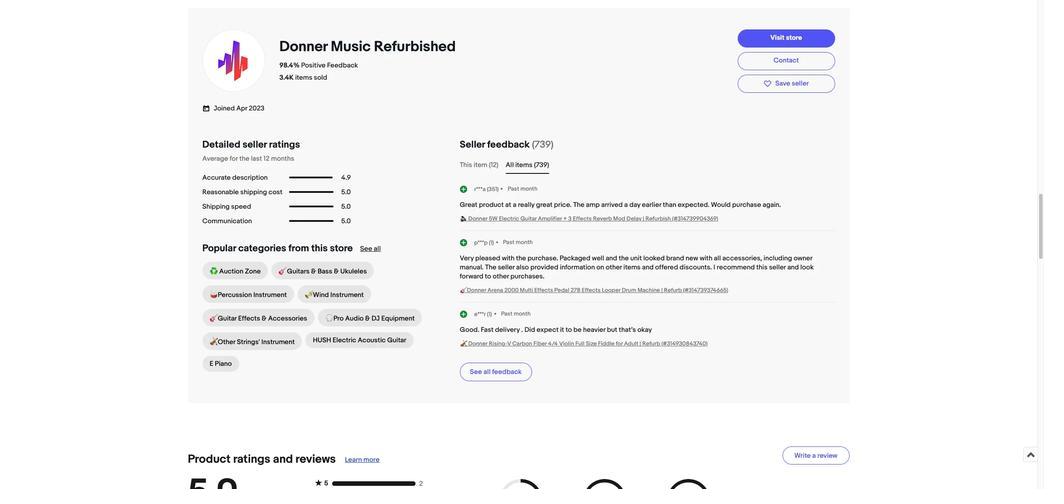 Task type: vqa. For each thing, say whether or not it's contained in the screenshot.
top all
yes



Task type: locate. For each thing, give the bounding box(es) containing it.
really
[[518, 201, 535, 210]]

effects right multi
[[534, 287, 553, 294]]

🎻 donner rising-v carbon fiber 4/4 violin full size fiddle for adult | refurb (#314930843740) link
[[460, 341, 708, 348]]

2 horizontal spatial items
[[624, 263, 641, 272]]

store right visit at the right of the page
[[786, 34, 802, 42]]

past
[[508, 185, 519, 193], [503, 239, 515, 246], [501, 311, 513, 318]]

1 horizontal spatial store
[[786, 34, 802, 42]]

1 horizontal spatial |
[[643, 215, 644, 223]]

(1) for pleased
[[489, 239, 494, 246]]

2 vertical spatial past month
[[501, 311, 531, 318]]

1 vertical spatial (739)
[[534, 161, 549, 170]]

& right bass
[[334, 268, 339, 276]]

contact
[[774, 56, 799, 65]]

month up purchase.
[[516, 239, 533, 246]]

more
[[364, 456, 380, 465]]

0 vertical spatial 5.0
[[341, 188, 351, 197]]

violin
[[559, 341, 574, 348]]

feedback
[[327, 61, 358, 70]]

all
[[374, 245, 381, 254], [714, 254, 721, 263], [484, 368, 491, 377]]

past up delivery at the left bottom of page
[[501, 311, 513, 318]]

this right the from
[[311, 243, 328, 255]]

0 horizontal spatial refurb
[[643, 341, 660, 348]]

1 vertical spatial past month
[[503, 239, 533, 246]]

average
[[202, 155, 228, 163]]

seller inside button
[[792, 79, 809, 88]]

refurb down offered
[[664, 287, 682, 294]]

past month up .
[[501, 311, 531, 318]]

the down the "pleased"
[[485, 263, 497, 272]]

month up .
[[514, 311, 531, 318]]

the left unit
[[619, 254, 629, 263]]

0 horizontal spatial the
[[485, 263, 497, 272]]

2 vertical spatial 5.0
[[341, 217, 351, 226]]

items down unit
[[624, 263, 641, 272]]

1 vertical spatial donner
[[468, 215, 488, 223]]

fiber
[[534, 341, 547, 348]]

see inside see all feedback "link"
[[470, 368, 482, 377]]

past month up also
[[503, 239, 533, 246]]

see down good.
[[470, 368, 482, 377]]

detailed seller ratings
[[202, 139, 300, 151]]

instrument down ukuleles on the bottom of the page
[[331, 291, 364, 300]]

instrument up 🎸guitar effects & accessories link
[[254, 291, 287, 300]]

forward
[[460, 273, 484, 281]]

this down the including
[[757, 263, 768, 272]]

& left dj
[[365, 315, 370, 323]]

offered
[[655, 263, 678, 272]]

98.4% positive feedback 3.4k items sold
[[279, 61, 358, 82]]

good. fast delivery . did expect it to be heavier but that's okay
[[460, 326, 652, 335]]

guitar down equipment
[[387, 336, 407, 345]]

again.
[[763, 201, 781, 210]]

seller
[[792, 79, 809, 88], [243, 139, 267, 151], [498, 263, 515, 272], [769, 263, 786, 272]]

acoustic
[[358, 336, 386, 345]]

🎸guitar
[[210, 315, 237, 323]]

1 vertical spatial items
[[516, 161, 533, 170]]

0 horizontal spatial this
[[311, 243, 328, 255]]

(1) right e***r
[[487, 311, 492, 318]]

0 horizontal spatial |
[[640, 341, 641, 348]]

1 vertical spatial guitar
[[387, 336, 407, 345]]

well
[[592, 254, 604, 263]]

all inside the very pleased with the purchase. packaged well and the unit looked brand new with all accessories, including owner manual. the seller also provided information on other items and offered discounts. i recommend this seller and look forward to other purchases.
[[714, 254, 721, 263]]

to inside the very pleased with the purchase. packaged well and the unit looked brand new with all accessories, including owner manual. the seller also provided information on other items and offered discounts. i recommend this seller and look forward to other purchases.
[[485, 273, 491, 281]]

for left adult
[[616, 341, 623, 348]]

hush electric acoustic guitar
[[313, 336, 407, 345]]

past up at
[[508, 185, 519, 193]]

items
[[295, 73, 312, 82], [516, 161, 533, 170], [624, 263, 641, 272]]

2000
[[505, 287, 519, 294]]

text__icon wrapper image
[[202, 104, 214, 112]]

accurate description
[[202, 173, 268, 182]]

the inside the very pleased with the purchase. packaged well and the unit looked brand new with all accessories, including owner manual. the seller also provided information on other items and offered discounts. i recommend this seller and look forward to other purchases.
[[485, 263, 497, 272]]

p***p (1)
[[474, 239, 494, 246]]

average for the last 12 months
[[202, 155, 294, 163]]

2 horizontal spatial all
[[714, 254, 721, 263]]

hush
[[313, 336, 331, 345]]

write
[[795, 452, 811, 460]]

see up ukuleles on the bottom of the page
[[360, 245, 372, 254]]

to up the arena
[[485, 273, 491, 281]]

0 vertical spatial refurb
[[664, 287, 682, 294]]

a right at
[[513, 201, 517, 210]]

donner right 🔊
[[468, 215, 488, 223]]

v
[[507, 341, 511, 348]]

seller feedback (739)
[[460, 139, 554, 151]]

past month for .
[[501, 311, 531, 318]]

day
[[630, 201, 641, 210]]

past for with
[[503, 239, 515, 246]]

(739) right all
[[534, 161, 549, 170]]

0 vertical spatial |
[[643, 215, 644, 223]]

donner for great
[[468, 215, 488, 223]]

purchase
[[733, 201, 761, 210]]

0 horizontal spatial for
[[230, 155, 238, 163]]

1 horizontal spatial guitar
[[521, 215, 537, 223]]

effects right 278
[[582, 287, 601, 294]]

to right it
[[566, 326, 572, 335]]

items down the positive
[[295, 73, 312, 82]]

past for delivery
[[501, 311, 513, 318]]

1 vertical spatial |
[[662, 287, 663, 294]]

0 horizontal spatial to
[[485, 273, 491, 281]]

size
[[586, 341, 597, 348]]

seller down the including
[[769, 263, 786, 272]]

1 vertical spatial to
[[566, 326, 572, 335]]

donner right 🎻
[[468, 341, 488, 348]]

(739) for all items (739)
[[534, 161, 549, 170]]

month up really
[[521, 185, 538, 193]]

1 horizontal spatial all
[[484, 368, 491, 377]]

sold
[[314, 73, 327, 82]]

pleased
[[475, 254, 501, 263]]

1 vertical spatial this
[[757, 263, 768, 272]]

instrument inside 🎺wind instrument link
[[331, 291, 364, 300]]

2 vertical spatial past
[[501, 311, 513, 318]]

reverb
[[593, 215, 612, 223]]

donner up the positive
[[279, 38, 328, 56]]

| right the machine
[[662, 287, 663, 294]]

0 vertical spatial to
[[485, 273, 491, 281]]

🎧pro audio & dj equipment link
[[318, 309, 422, 327]]

learn more link
[[345, 456, 380, 465]]

the left amp
[[573, 201, 585, 210]]

and
[[606, 254, 617, 263], [642, 263, 654, 272], [788, 263, 799, 272], [273, 453, 293, 467]]

0 vertical spatial past month
[[508, 185, 538, 193]]

1 vertical spatial (1)
[[487, 311, 492, 318]]

1 horizontal spatial other
[[606, 263, 622, 272]]

carbon
[[512, 341, 532, 348]]

1 vertical spatial 5.0
[[341, 203, 351, 211]]

1 5.0 from the top
[[341, 188, 351, 197]]

items right all
[[516, 161, 533, 170]]

2 vertical spatial all
[[484, 368, 491, 377]]

2 vertical spatial items
[[624, 263, 641, 272]]

3 5.0 from the top
[[341, 217, 351, 226]]

0 vertical spatial this
[[311, 243, 328, 255]]

the left "last"
[[239, 155, 250, 163]]

auction
[[219, 268, 244, 276]]

(1) right the p***p
[[489, 239, 494, 246]]

1 vertical spatial the
[[485, 263, 497, 272]]

instrument for 🥁percussion instrument
[[254, 291, 287, 300]]

past right p***p (1)
[[503, 239, 515, 246]]

0 horizontal spatial see
[[360, 245, 372, 254]]

amplifier
[[538, 215, 562, 223]]

| right adult
[[640, 341, 641, 348]]

3
[[569, 215, 572, 223]]

instrument
[[254, 291, 287, 300], [331, 291, 364, 300], [261, 338, 295, 347]]

0 horizontal spatial all
[[374, 245, 381, 254]]

a
[[513, 201, 517, 210], [625, 201, 628, 210], [813, 452, 816, 460]]

with right the "pleased"
[[502, 254, 515, 263]]

instrument inside 🎻other strings' instrument link
[[261, 338, 295, 347]]

shipping speed
[[202, 203, 251, 211]]

0 vertical spatial past
[[508, 185, 519, 193]]

the up also
[[516, 254, 526, 263]]

a left the day
[[625, 201, 628, 210]]

2 horizontal spatial the
[[619, 254, 629, 263]]

0 vertical spatial (1)
[[489, 239, 494, 246]]

5.0 for shipping
[[341, 188, 351, 197]]

electric down at
[[499, 215, 519, 223]]

seller right save
[[792, 79, 809, 88]]

all items (739)
[[506, 161, 549, 170]]

effects
[[573, 215, 592, 223], [534, 287, 553, 294], [582, 287, 601, 294], [238, 315, 260, 323]]

see for see all
[[360, 245, 372, 254]]

ratings up months at the left
[[269, 139, 300, 151]]

information
[[560, 263, 595, 272]]

instrument inside the 🥁percussion instrument link
[[254, 291, 287, 300]]

1 vertical spatial past
[[503, 239, 515, 246]]

past month up really
[[508, 185, 538, 193]]

this
[[460, 161, 472, 170]]

(739)
[[532, 139, 554, 151], [534, 161, 549, 170]]

look
[[801, 263, 814, 272]]

0 horizontal spatial a
[[513, 201, 517, 210]]

with up discounts.
[[700, 254, 713, 263]]

also
[[516, 263, 529, 272]]

(12)
[[489, 161, 499, 170]]

1 horizontal spatial with
[[700, 254, 713, 263]]

0 vertical spatial (739)
[[532, 139, 554, 151]]

ratings
[[269, 139, 300, 151], [233, 453, 270, 467]]

feedback down v
[[492, 368, 522, 377]]

1 vertical spatial electric
[[333, 336, 356, 345]]

all inside "link"
[[484, 368, 491, 377]]

1 horizontal spatial for
[[616, 341, 623, 348]]

refurb down okay
[[643, 341, 660, 348]]

store up ukuleles on the bottom of the page
[[330, 243, 353, 255]]

0 vertical spatial month
[[521, 185, 538, 193]]

0 vertical spatial the
[[573, 201, 585, 210]]

tab list containing this item (12)
[[460, 160, 835, 171]]

guitar down really
[[521, 215, 537, 223]]

for right average
[[230, 155, 238, 163]]

2 5.0 from the top
[[341, 203, 351, 211]]

purchases.
[[511, 273, 545, 281]]

guitar
[[521, 215, 537, 223], [387, 336, 407, 345]]

review
[[818, 452, 838, 460]]

1 horizontal spatial see
[[470, 368, 482, 377]]

item
[[474, 161, 488, 170]]

1 horizontal spatial this
[[757, 263, 768, 272]]

and down owner at the bottom of the page
[[788, 263, 799, 272]]

brand
[[667, 254, 684, 263]]

instrument down accessories
[[261, 338, 295, 347]]

items inside '98.4% positive feedback 3.4k items sold'
[[295, 73, 312, 82]]

& left bass
[[311, 268, 316, 276]]

feedback up all
[[487, 139, 530, 151]]

0 vertical spatial store
[[786, 34, 802, 42]]

past month for the
[[503, 239, 533, 246]]

0 vertical spatial see
[[360, 245, 372, 254]]

0 horizontal spatial with
[[502, 254, 515, 263]]

visit store link
[[738, 29, 835, 47]]

be
[[574, 326, 582, 335]]

1 vertical spatial month
[[516, 239, 533, 246]]

🎸donner
[[460, 287, 486, 294]]

0 vertical spatial donner
[[279, 38, 328, 56]]

♻️ auction zone
[[210, 268, 261, 276]]

0 horizontal spatial items
[[295, 73, 312, 82]]

0 horizontal spatial other
[[493, 273, 509, 281]]

this inside the very pleased with the purchase. packaged well and the unit looked brand new with all accessories, including owner manual. the seller also provided information on other items and offered discounts. i recommend this seller and look forward to other purchases.
[[757, 263, 768, 272]]

| right "delay" on the right of the page
[[643, 215, 644, 223]]

seller left also
[[498, 263, 515, 272]]

1 horizontal spatial a
[[625, 201, 628, 210]]

🥁percussion instrument
[[210, 291, 287, 300]]

other up the arena
[[493, 273, 509, 281]]

pedal
[[555, 287, 570, 294]]

2 vertical spatial donner
[[468, 341, 488, 348]]

accessories,
[[723, 254, 762, 263]]

0 vertical spatial other
[[606, 263, 622, 272]]

product ratings and reviews
[[188, 453, 336, 467]]

a right write
[[813, 452, 816, 460]]

1 vertical spatial see
[[470, 368, 482, 377]]

2 vertical spatial month
[[514, 311, 531, 318]]

r***a
[[474, 186, 486, 193]]

0 vertical spatial ratings
[[269, 139, 300, 151]]

heavier
[[583, 326, 606, 335]]

🎻other strings' instrument link
[[202, 333, 302, 351]]

packaged
[[560, 254, 591, 263]]

ratings right product
[[233, 453, 270, 467]]

(739) up all items (739)
[[532, 139, 554, 151]]

(#314739904369)
[[672, 215, 719, 223]]

1 vertical spatial all
[[714, 254, 721, 263]]

tab list
[[460, 160, 835, 171]]

0 vertical spatial all
[[374, 245, 381, 254]]

other right on
[[606, 263, 622, 272]]

0 horizontal spatial store
[[330, 243, 353, 255]]

1 horizontal spatial the
[[516, 254, 526, 263]]

good.
[[460, 326, 479, 335]]

& left accessories
[[262, 315, 267, 323]]

🔊 donner 5w electric guitar amplifier + 3 effects reverb mod delay | refurbish (#314739904369)
[[460, 215, 719, 223]]

0 vertical spatial items
[[295, 73, 312, 82]]

but
[[607, 326, 618, 335]]

🎻 donner rising-v carbon fiber 4/4 violin full size fiddle for adult | refurb (#314930843740)
[[460, 341, 708, 348]]

save
[[776, 79, 791, 88]]

🥁percussion
[[210, 291, 252, 300]]

1 vertical spatial store
[[330, 243, 353, 255]]

🔊 donner 5w electric guitar amplifier + 3 effects reverb mod delay | refurbish (#314739904369) link
[[460, 215, 719, 223]]

1 horizontal spatial electric
[[499, 215, 519, 223]]

electric right hush
[[333, 336, 356, 345]]

manual.
[[460, 263, 484, 272]]

1 vertical spatial feedback
[[492, 368, 522, 377]]



Task type: describe. For each thing, give the bounding box(es) containing it.
full
[[576, 341, 585, 348]]

month for did
[[514, 311, 531, 318]]

price.
[[554, 201, 572, 210]]

cost
[[269, 188, 283, 197]]

4.9
[[341, 173, 351, 182]]

1 horizontal spatial refurb
[[664, 287, 682, 294]]

months
[[271, 155, 294, 163]]

e
[[210, 360, 213, 369]]

joined apr 2023
[[214, 104, 265, 113]]

fast
[[481, 326, 494, 335]]

(#314930843740)
[[662, 341, 708, 348]]

mod
[[613, 215, 626, 223]]

🎸guitars & bass & ukuleles
[[279, 268, 367, 276]]

items inside the very pleased with the purchase. packaged well and the unit looked brand new with all accessories, including owner manual. the seller also provided information on other items and offered discounts. i recommend this seller and look forward to other purchases.
[[624, 263, 641, 272]]

past for at
[[508, 185, 519, 193]]

e***r (1)
[[474, 311, 492, 318]]

🎻other
[[210, 338, 235, 347]]

joined
[[214, 104, 235, 113]]

2 horizontal spatial |
[[662, 287, 663, 294]]

2 vertical spatial |
[[640, 341, 641, 348]]

learn
[[345, 456, 362, 465]]

e piano
[[210, 360, 232, 369]]

very pleased with the purchase. packaged well and the unit looked brand new with all accessories, including owner manual. the seller also provided information on other items and offered discounts. i recommend this seller and look forward to other purchases.
[[460, 254, 814, 281]]

write a review
[[795, 452, 838, 460]]

write a review link
[[783, 447, 850, 465]]

all
[[506, 161, 514, 170]]

i
[[714, 263, 716, 272]]

0 horizontal spatial electric
[[333, 336, 356, 345]]

expect
[[537, 326, 559, 335]]

great
[[460, 201, 478, 210]]

5
[[324, 480, 328, 488]]

would
[[711, 201, 731, 210]]

product
[[479, 201, 504, 210]]

(#314739374665)
[[683, 287, 729, 294]]

feedback inside "link"
[[492, 368, 522, 377]]

all for see all
[[374, 245, 381, 254]]

visit store
[[771, 34, 802, 42]]

machine
[[638, 287, 660, 294]]

instrument for 🎺wind instrument
[[331, 291, 364, 300]]

0 horizontal spatial the
[[239, 155, 250, 163]]

drum
[[622, 287, 636, 294]]

music
[[331, 38, 371, 56]]

(1) for fast
[[487, 311, 492, 318]]

🔊
[[460, 215, 467, 223]]

last
[[251, 155, 262, 163]]

discounts.
[[680, 263, 712, 272]]

1 vertical spatial other
[[493, 273, 509, 281]]

seller up "last"
[[243, 139, 267, 151]]

month for really
[[521, 185, 538, 193]]

accurate
[[202, 173, 231, 182]]

that's
[[619, 326, 636, 335]]

0 vertical spatial electric
[[499, 215, 519, 223]]

popular categories from this store
[[202, 243, 353, 255]]

purchase.
[[528, 254, 558, 263]]

3.4k
[[279, 73, 294, 82]]

adult
[[624, 341, 639, 348]]

e***r
[[474, 311, 486, 318]]

equipment
[[381, 315, 415, 323]]

reasonable
[[202, 188, 239, 197]]

all for see all feedback
[[484, 368, 491, 377]]

effects right 3
[[573, 215, 592, 223]]

4/4
[[548, 341, 558, 348]]

delivery
[[495, 326, 520, 335]]

& inside 'link'
[[365, 315, 370, 323]]

100 percents of reviewers think of this product as good value element
[[571, 480, 639, 490]]

see all
[[360, 245, 381, 254]]

and right well
[[606, 254, 617, 263]]

recommend
[[717, 263, 755, 272]]

month for purchase.
[[516, 239, 533, 246]]

0 vertical spatial feedback
[[487, 139, 530, 151]]

shipping
[[202, 203, 230, 211]]

bass
[[318, 268, 332, 276]]

looper
[[602, 287, 621, 294]]

1 horizontal spatial the
[[573, 201, 585, 210]]

0 vertical spatial guitar
[[521, 215, 537, 223]]

looked
[[644, 254, 665, 263]]

new
[[686, 254, 699, 263]]

it
[[560, 326, 564, 335]]

reasonable shipping cost
[[202, 188, 283, 197]]

including
[[764, 254, 792, 263]]

seller
[[460, 139, 485, 151]]

1 vertical spatial ratings
[[233, 453, 270, 467]]

1 horizontal spatial items
[[516, 161, 533, 170]]

very
[[460, 254, 474, 263]]

popular
[[202, 243, 236, 255]]

.
[[521, 326, 523, 335]]

than
[[663, 201, 677, 210]]

shipping
[[240, 188, 267, 197]]

🎻
[[460, 341, 467, 348]]

and down looked
[[642, 263, 654, 272]]

🎺wind
[[305, 291, 329, 300]]

earlier
[[642, 201, 662, 210]]

1 horizontal spatial to
[[566, 326, 572, 335]]

see all link
[[360, 245, 381, 254]]

(739) for seller feedback (739)
[[532, 139, 554, 151]]

and left reviews
[[273, 453, 293, 467]]

categories
[[238, 243, 286, 255]]

audio
[[345, 315, 364, 323]]

great product at a really great price. the amp arrived a day earlier than expected. would purchase again.
[[460, 201, 781, 210]]

0 vertical spatial for
[[230, 155, 238, 163]]

♻️ auction zone link
[[202, 262, 268, 280]]

2
[[419, 480, 423, 489]]

save seller button
[[738, 75, 835, 93]]

past month for a
[[508, 185, 538, 193]]

arrived
[[601, 201, 623, 210]]

1 vertical spatial refurb
[[643, 341, 660, 348]]

see for see all feedback
[[470, 368, 482, 377]]

apr
[[236, 104, 247, 113]]

1 vertical spatial for
[[616, 341, 623, 348]]

delay
[[627, 215, 642, 223]]

2 with from the left
[[700, 254, 713, 263]]

effects up 🎻other strings' instrument link
[[238, 315, 260, 323]]

expected.
[[678, 201, 710, 210]]

98.4%
[[279, 61, 300, 70]]

at
[[506, 201, 511, 210]]

speed
[[231, 203, 251, 211]]

🎸guitars
[[279, 268, 310, 276]]

100 percents of reviewers think of this product as enjoyable element
[[655, 480, 723, 490]]

5w
[[489, 215, 498, 223]]

2 horizontal spatial a
[[813, 452, 816, 460]]

1 with from the left
[[502, 254, 515, 263]]

50 percents of reviewers think of this product as would recommend element
[[487, 480, 555, 490]]

donner music refurbished image
[[202, 29, 265, 92]]

donner for good.
[[468, 341, 488, 348]]

5.0 for speed
[[341, 203, 351, 211]]

0 horizontal spatial guitar
[[387, 336, 407, 345]]

2023
[[249, 104, 265, 113]]



